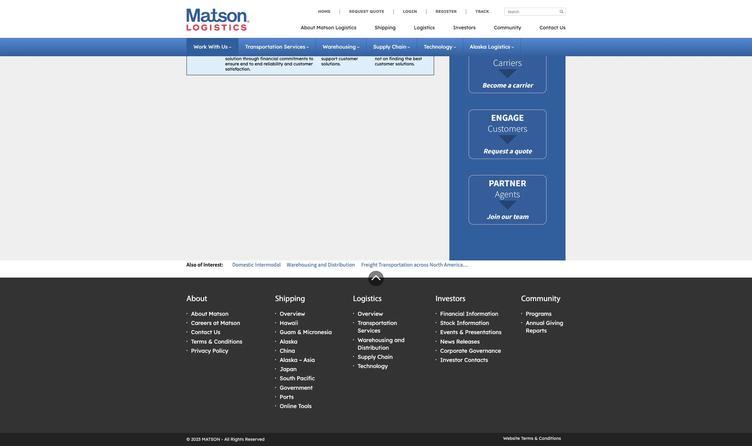 Task type: describe. For each thing, give the bounding box(es) containing it.
offering.
[[408, 36, 426, 41]]

1 vertical spatial information
[[457, 320, 490, 327]]

investors inside top menu navigation
[[454, 24, 476, 31]]

0 vertical spatial transportation
[[245, 43, 283, 50]]

careers at matson link
[[191, 320, 240, 327]]

government
[[280, 385, 313, 392]]

to right unable
[[366, 46, 370, 51]]

& inside experience & continuity
[[213, 9, 216, 14]]

service inside best of both worlds. matson is focused on delivering the best solution for each individual customer using all available service options, and supporting the optimal solution through financial commitments to ensure end to end reliability and customer satisfaction.
[[225, 51, 240, 56]]

overview for hawaii
[[280, 311, 305, 318]]

pacific
[[297, 375, 315, 382]]

& inside financial information stock information events & presentations news releases corporate governance investor contacts
[[460, 329, 464, 336]]

–
[[299, 357, 302, 364]]

total logistics solution
[[188, 36, 218, 46]]

work
[[194, 43, 207, 50]]

footer containing about
[[0, 271, 753, 446]]

technology inside "overview transportation services warehousing and distribution supply chain technology"
[[358, 363, 388, 370]]

ability
[[392, 41, 405, 46]]

& inside section
[[479, 6, 483, 13]]

focused
[[289, 36, 305, 41]]

level
[[346, 9, 355, 14]]

to right the commitments
[[309, 56, 314, 62]]

pioneer.
[[285, 14, 301, 19]]

conditions inside about matson careers at matson contact us terms & conditions privacy policy
[[214, 338, 243, 345]]

domestic intermodal
[[233, 261, 281, 268]]

options,
[[242, 51, 258, 56]]

community inside community link
[[494, 24, 522, 31]]

no
[[330, 41, 335, 46]]

their
[[400, 51, 409, 56]]

work with us link
[[194, 43, 232, 50]]

0 vertical spatial contact us link
[[531, 23, 566, 35]]

home link
[[318, 9, 340, 14]]

offering,
[[350, 36, 367, 41]]

alaska logistics link
[[470, 43, 514, 50]]

0 vertical spatial chain
[[392, 43, 407, 50]]

each
[[290, 41, 300, 46]]

to left scale.
[[406, 41, 411, 46]]

terms inside about matson careers at matson contact us terms & conditions privacy policy
[[191, 338, 207, 345]]

worlds.
[[252, 36, 266, 41]]

©
[[187, 437, 190, 443]]

government link
[[280, 385, 313, 392]]

service for no
[[334, 36, 348, 41]]

1 vertical spatial intermodal
[[255, 261, 281, 268]]

reliability
[[264, 61, 283, 67]]

© 2023 matson ‐ all rights reserved
[[187, 437, 265, 443]]

about for about
[[187, 295, 207, 304]]

annual
[[526, 320, 545, 327]]

of for both
[[236, 36, 240, 41]]

logistics inside footer
[[353, 295, 382, 304]]

commitments
[[280, 56, 308, 62]]

logistics link
[[405, 23, 444, 35]]

ports
[[280, 394, 294, 401]]

all
[[280, 46, 285, 51]]

overview transportation services warehousing and distribution supply chain technology
[[358, 311, 405, 370]]

commitment.
[[322, 46, 349, 51]]

freight
[[362, 261, 378, 268]]

transportation for overview transportation services warehousing and distribution supply chain technology
[[358, 320, 397, 327]]

website terms & conditions
[[504, 436, 562, 442]]

distribution inside "overview transportation services warehousing and distribution supply chain technology"
[[358, 345, 389, 352]]

privacy policy link
[[191, 348, 228, 355]]

wide
[[322, 36, 332, 41]]

0 horizontal spatial services
[[284, 43, 306, 50]]

0 vertical spatial warehousing and distribution link
[[287, 261, 355, 268]]

scale.
[[412, 41, 423, 46]]

to left their
[[394, 51, 398, 56]]

is
[[284, 36, 287, 41]]

terms & conditions section
[[442, 0, 574, 261]]

matson logistics image
[[187, 9, 250, 31]]

north
[[430, 261, 443, 268]]

also of interest:
[[187, 261, 224, 268]]

programs annual giving reports
[[526, 311, 564, 335]]

guam
[[280, 329, 296, 336]]

1 vertical spatial warehousing and distribution link
[[358, 337, 405, 352]]

optimal
[[300, 51, 316, 56]]

news releases link
[[441, 338, 480, 345]]

1 limited from the top
[[375, 36, 391, 41]]

rights
[[231, 437, 244, 443]]

at
[[213, 320, 219, 327]]

excellence.
[[225, 14, 248, 19]]

about matson careers at matson contact us terms & conditions privacy policy
[[191, 311, 243, 355]]

stock
[[441, 320, 456, 327]]

assets
[[341, 51, 354, 56]]

through
[[243, 56, 259, 62]]

by
[[336, 14, 341, 19]]

wide service offering, but no financial commitment. unable to dedicate assets to support customer solutions.
[[322, 36, 370, 67]]

quote
[[370, 9, 385, 14]]

0 vertical spatial alaska
[[470, 43, 487, 50]]

transportation services
[[245, 43, 306, 50]]

unable
[[350, 46, 365, 51]]

overview link for shipping
[[280, 311, 305, 318]]

using
[[268, 46, 279, 51]]

about matson link
[[191, 311, 229, 318]]

about for about matson careers at matson contact us terms & conditions privacy policy
[[191, 311, 207, 318]]

to down options,
[[249, 61, 254, 67]]

login link
[[394, 9, 427, 14]]

individual
[[225, 46, 246, 51]]

contact inside top menu navigation
[[540, 24, 559, 31]]

2 horizontal spatial in
[[402, 9, 405, 14]]

overview hawaii guam & micronesia alaska china alaska – asia japan south pacific government ports online tools
[[280, 311, 332, 410]]

ports link
[[280, 394, 294, 401]]

asia
[[304, 357, 315, 364]]

home
[[318, 9, 331, 14]]

search image
[[560, 9, 564, 13]]

focused
[[375, 46, 393, 51]]

supply chain link for topmost technology 'link'
[[374, 43, 410, 50]]

investor
[[441, 357, 463, 364]]

& inside about matson careers at matson contact us terms & conditions privacy policy
[[209, 338, 213, 345]]

background
[[375, 9, 400, 14]]

alaska – asia link
[[280, 357, 315, 364]]

1 horizontal spatial the
[[292, 51, 299, 56]]

overview for transportation
[[358, 311, 383, 318]]

logistics up offering.
[[414, 24, 435, 31]]

carrier image
[[467, 42, 549, 96]]

and inside knowledge level varies widely by company and contact.
[[363, 14, 371, 19]]

‐
[[222, 437, 223, 443]]

customers
[[400, 46, 422, 51]]

logistics down company
[[336, 24, 357, 31]]

available
[[286, 46, 305, 51]]

delivering
[[225, 41, 246, 46]]

backtop image
[[369, 271, 384, 286]]

1 vertical spatial alaska
[[280, 338, 298, 345]]

freight transportation across north america....
[[362, 261, 469, 268]]

register
[[436, 9, 457, 14]]

warehousing for warehousing and distribution
[[287, 261, 317, 268]]

track
[[476, 9, 490, 14]]

warehousing and distribution
[[287, 261, 355, 268]]

events & presentations link
[[441, 329, 502, 336]]

conditions inside section
[[485, 6, 513, 13]]

inexperience
[[400, 14, 427, 19]]

0 horizontal spatial contact us link
[[191, 329, 221, 336]]

contacts
[[465, 357, 489, 364]]

online tools link
[[280, 403, 312, 410]]



Task type: vqa. For each thing, say whether or not it's contained in the screenshot.
future
no



Task type: locate. For each thing, give the bounding box(es) containing it.
terms up privacy
[[191, 338, 207, 345]]

of right best
[[236, 36, 240, 41]]

1 horizontal spatial contact
[[540, 24, 559, 31]]

shipping up hawaii
[[275, 295, 305, 304]]

on right focused
[[306, 36, 311, 41]]

technology
[[424, 43, 453, 50], [358, 363, 388, 370]]

0 vertical spatial us
[[560, 24, 566, 31]]

contact us link down the careers
[[191, 329, 221, 336]]

0 horizontal spatial overview link
[[280, 311, 305, 318]]

1 vertical spatial warehousing
[[287, 261, 317, 268]]

chain inside "overview transportation services warehousing and distribution supply chain technology"
[[378, 354, 393, 361]]

1 horizontal spatial terms
[[462, 6, 478, 13]]

in left the 'trucking.'
[[402, 9, 405, 14]]

information up presentations
[[466, 311, 499, 318]]

1 horizontal spatial of
[[236, 36, 240, 41]]

solutions. inside the limited service offering. limited ability to scale. focused on customers fitting in to their network, not on finding the best customer solutions.
[[396, 61, 415, 67]]

2 vertical spatial transportation
[[358, 320, 397, 327]]

transportation for freight transportation across north america....
[[379, 261, 413, 268]]

0 horizontal spatial contact
[[191, 329, 212, 336]]

the up options,
[[247, 41, 254, 46]]

the down "customers"
[[405, 56, 412, 62]]

network,
[[410, 51, 428, 56]]

logistics up work with us
[[200, 36, 218, 41]]

1 vertical spatial services
[[358, 328, 381, 335]]

solution down individual
[[225, 56, 242, 62]]

presentations
[[466, 329, 502, 336]]

service for ability
[[392, 36, 407, 41]]

shipping link
[[366, 23, 405, 35]]

transportation services link
[[245, 43, 309, 50], [358, 320, 397, 335]]

2 vertical spatial on
[[383, 56, 388, 62]]

footer
[[0, 271, 753, 446]]

about inside top menu navigation
[[301, 24, 315, 31]]

0 horizontal spatial terms & conditions link
[[191, 338, 243, 345]]

limited
[[375, 36, 391, 41], [375, 41, 391, 46]]

service up the warehousing link
[[334, 36, 348, 41]]

experience
[[188, 9, 212, 14]]

1 vertical spatial technology
[[358, 363, 388, 370]]

financial information stock information events & presentations news releases corporate governance investor contacts
[[441, 311, 502, 364]]

satisfaction.
[[225, 66, 251, 72]]

information up the events & presentations link
[[457, 320, 490, 327]]

1 end from the left
[[241, 61, 248, 67]]

& up privacy policy link
[[209, 338, 213, 345]]

hawaii link
[[280, 320, 299, 327]]

but
[[322, 41, 329, 46]]

2 horizontal spatial conditions
[[539, 436, 562, 442]]

knowledge
[[322, 9, 345, 14]]

customer down worlds.
[[247, 46, 267, 51]]

0 vertical spatial supply
[[374, 43, 391, 50]]

0 vertical spatial financial
[[336, 41, 354, 46]]

130 year history of transportation excellence. containerization pioneer.
[[225, 9, 301, 19]]

request
[[349, 9, 369, 14]]

1 vertical spatial chain
[[378, 354, 393, 361]]

0 vertical spatial solution
[[265, 41, 282, 46]]

year
[[234, 9, 243, 14]]

0 horizontal spatial transportation services link
[[245, 43, 309, 50]]

2 vertical spatial conditions
[[539, 436, 562, 442]]

0 horizontal spatial terms
[[191, 338, 207, 345]]

terms & conditions link up policy
[[191, 338, 243, 345]]

of right history
[[260, 9, 264, 14]]

130
[[225, 9, 232, 14]]

terms & conditions link up community link
[[462, 6, 513, 13]]

south
[[280, 375, 296, 382]]

2 vertical spatial about
[[191, 311, 207, 318]]

both
[[241, 36, 251, 41]]

0 vertical spatial warehousing
[[323, 43, 356, 50]]

about up about matson link
[[187, 295, 207, 304]]

1 horizontal spatial technology
[[424, 43, 453, 50]]

0 horizontal spatial the
[[247, 41, 254, 46]]

investors link
[[444, 23, 485, 35]]

intermodal up service. at the top of the page
[[375, 14, 399, 19]]

intermodal inside the background in trucking. intermodal inexperience reflected in customer service.
[[375, 14, 399, 19]]

policy
[[213, 348, 228, 355]]

0 vertical spatial about
[[301, 24, 315, 31]]

about up focused
[[301, 24, 315, 31]]

guam & micronesia link
[[280, 329, 332, 336]]

1 horizontal spatial transportation services link
[[358, 320, 397, 335]]

terms right website
[[522, 436, 534, 442]]

transportation services link for technology 'link' in footer
[[358, 320, 397, 335]]

solutions. down their
[[396, 61, 415, 67]]

solution
[[265, 41, 282, 46], [225, 56, 242, 62]]

service.
[[375, 24, 391, 30]]

of inside best of both worlds. matson is focused on delivering the best solution for each individual customer using all available service options, and supporting the optimal solution through financial commitments to ensure end to end reliability and customer satisfaction.
[[236, 36, 240, 41]]

shipping inside shipping link
[[375, 24, 396, 31]]

0 vertical spatial conditions
[[485, 6, 513, 13]]

1 horizontal spatial community
[[522, 295, 561, 304]]

to right assets
[[355, 51, 360, 56]]

alaska down investors link
[[470, 43, 487, 50]]

customer down login link
[[400, 19, 419, 25]]

0 vertical spatial technology
[[424, 43, 453, 50]]

matson up transportation services
[[268, 36, 283, 41]]

shipping
[[375, 24, 396, 31], [275, 295, 305, 304]]

2 overview link from the left
[[358, 311, 383, 318]]

financial inside best of both worlds. matson is focused on delivering the best solution for each individual customer using all available service options, and supporting the optimal solution through financial commitments to ensure end to end reliability and customer satisfaction.
[[261, 56, 279, 62]]

domestic
[[233, 261, 254, 268]]

0 horizontal spatial intermodal
[[255, 261, 281, 268]]

0 horizontal spatial of
[[198, 261, 202, 268]]

1 horizontal spatial contact us link
[[531, 23, 566, 35]]

of right also
[[198, 261, 202, 268]]

1 vertical spatial supply chain link
[[358, 354, 393, 361]]

matson up at
[[209, 311, 229, 318]]

shipping inside footer
[[275, 295, 305, 304]]

2 vertical spatial us
[[214, 329, 221, 336]]

logistics inside total logistics solution
[[200, 36, 218, 41]]

warehousing inside "overview transportation services warehousing and distribution supply chain technology"
[[358, 337, 393, 344]]

us inside top menu navigation
[[560, 24, 566, 31]]

contact us image
[[467, 108, 549, 161]]

matson right at
[[221, 320, 240, 327]]

0 horizontal spatial financial
[[261, 56, 279, 62]]

0 vertical spatial distribution
[[328, 261, 355, 268]]

with
[[208, 43, 220, 50]]

agent service image
[[467, 173, 549, 226]]

south pacific link
[[280, 375, 315, 382]]

1 overview link from the left
[[280, 311, 305, 318]]

0 horizontal spatial technology link
[[358, 363, 388, 370]]

1 vertical spatial on
[[394, 46, 399, 51]]

contact inside about matson careers at matson contact us terms & conditions privacy policy
[[191, 329, 212, 336]]

terms inside section
[[462, 6, 478, 13]]

background in trucking. intermodal inexperience reflected in customer service.
[[375, 9, 427, 30]]

1 vertical spatial conditions
[[214, 338, 243, 345]]

fitting
[[375, 51, 388, 56]]

2 vertical spatial terms
[[522, 436, 534, 442]]

alaska logistics
[[470, 43, 511, 50]]

0 vertical spatial terms & conditions link
[[462, 6, 513, 13]]

giving
[[546, 320, 564, 327]]

widely
[[322, 14, 335, 19]]

best up options,
[[255, 41, 264, 46]]

intermodal
[[375, 14, 399, 19], [255, 261, 281, 268]]

1 vertical spatial solution
[[225, 56, 242, 62]]

1 horizontal spatial warehousing and distribution link
[[358, 337, 405, 352]]

contact us link
[[531, 23, 566, 35], [191, 329, 221, 336]]

best inside the limited service offering. limited ability to scale. focused on customers fitting in to their network, not on finding the best customer solutions.
[[413, 56, 422, 62]]

online
[[280, 403, 297, 410]]

finding
[[390, 56, 404, 62]]

0 vertical spatial supply chain link
[[374, 43, 410, 50]]

customer inside the limited service offering. limited ability to scale. focused on customers fitting in to their network, not on finding the best customer solutions.
[[375, 61, 395, 67]]

& right guam
[[298, 329, 302, 336]]

america....
[[444, 261, 469, 268]]

& up "news releases" link
[[460, 329, 464, 336]]

also
[[187, 261, 197, 268]]

services
[[284, 43, 306, 50], [358, 328, 381, 335]]

limited service offering. limited ability to scale. focused on customers fitting in to their network, not on finding the best customer solutions.
[[375, 36, 428, 67]]

1 horizontal spatial financial
[[336, 41, 354, 46]]

0 horizontal spatial solutions.
[[322, 61, 341, 67]]

customer down unable
[[339, 56, 358, 62]]

limited up the fitting
[[375, 41, 391, 46]]

1 overview from the left
[[280, 311, 305, 318]]

2 vertical spatial alaska
[[280, 357, 298, 364]]

containerization
[[249, 14, 284, 19]]

solutions. down the dedicate
[[322, 61, 341, 67]]

investors inside footer
[[436, 295, 466, 304]]

1 vertical spatial community
[[522, 295, 561, 304]]

& right website
[[535, 436, 538, 442]]

transportation
[[245, 43, 283, 50], [379, 261, 413, 268], [358, 320, 397, 327]]

contact us link down search search box
[[531, 23, 566, 35]]

customer
[[400, 19, 419, 25], [247, 46, 267, 51], [339, 56, 358, 62], [294, 61, 313, 67], [375, 61, 395, 67]]

0 vertical spatial on
[[306, 36, 311, 41]]

of for interest:
[[198, 261, 202, 268]]

2 horizontal spatial warehousing
[[358, 337, 393, 344]]

on inside best of both worlds. matson is focused on delivering the best solution for each individual customer using all available service options, and supporting the optimal solution through financial commitments to ensure end to end reliability and customer satisfaction.
[[306, 36, 311, 41]]

us down at
[[214, 329, 221, 336]]

best inside best of both worlds. matson is focused on delivering the best solution for each individual customer using all available service options, and supporting the optimal solution through financial commitments to ensure end to end reliability and customer satisfaction.
[[255, 41, 264, 46]]

0 horizontal spatial in
[[389, 51, 393, 56]]

terms up investors link
[[462, 6, 478, 13]]

0 vertical spatial terms
[[462, 6, 478, 13]]

0 horizontal spatial community
[[494, 24, 522, 31]]

0 horizontal spatial distribution
[[328, 261, 355, 268]]

customer inside the background in trucking. intermodal inexperience reflected in customer service.
[[400, 19, 419, 25]]

0 horizontal spatial on
[[306, 36, 311, 41]]

alaska up japan
[[280, 357, 298, 364]]

top menu navigation
[[301, 23, 566, 35]]

tools
[[299, 403, 312, 410]]

matson up wide
[[317, 24, 334, 31]]

limited down shipping link at the top of the page
[[375, 36, 391, 41]]

2 vertical spatial warehousing
[[358, 337, 393, 344]]

news
[[441, 338, 455, 345]]

& up investors link
[[479, 6, 483, 13]]

about
[[301, 24, 315, 31], [187, 295, 207, 304], [191, 311, 207, 318]]

reserved
[[245, 437, 265, 443]]

technology link inside footer
[[358, 363, 388, 370]]

Search search field
[[505, 8, 566, 16]]

service up ensure
[[225, 51, 240, 56]]

1 horizontal spatial end
[[255, 61, 263, 67]]

trucking.
[[407, 9, 425, 14]]

2 limited from the top
[[375, 41, 391, 46]]

0 horizontal spatial solution
[[225, 56, 242, 62]]

contact down the careers
[[191, 329, 212, 336]]

2 horizontal spatial us
[[560, 24, 566, 31]]

0 horizontal spatial end
[[241, 61, 248, 67]]

1 solutions. from the left
[[322, 61, 341, 67]]

about inside about matson careers at matson contact us terms & conditions privacy policy
[[191, 311, 207, 318]]

2 horizontal spatial terms
[[522, 436, 534, 442]]

supply chain link for technology 'link' in footer
[[358, 354, 393, 361]]

warehousing link
[[323, 43, 360, 50]]

solution up supporting
[[265, 41, 282, 46]]

financial down using
[[261, 56, 279, 62]]

the inside the limited service offering. limited ability to scale. focused on customers fitting in to their network, not on finding the best customer solutions.
[[405, 56, 412, 62]]

1 vertical spatial us
[[222, 43, 228, 50]]

community inside footer
[[522, 295, 561, 304]]

of inside 130 year history of transportation excellence. containerization pioneer.
[[260, 9, 264, 14]]

overview link for logistics
[[358, 311, 383, 318]]

reflected
[[375, 19, 394, 25]]

alaska down guam
[[280, 338, 298, 345]]

0 vertical spatial intermodal
[[375, 14, 399, 19]]

overview inside "overview transportation services warehousing and distribution supply chain technology"
[[358, 311, 383, 318]]

overview
[[280, 311, 305, 318], [358, 311, 383, 318]]

0 vertical spatial contact
[[540, 24, 559, 31]]

customer inside wide service offering, but no financial commitment. unable to dedicate assets to support customer solutions.
[[339, 56, 358, 62]]

1 vertical spatial contact us link
[[191, 329, 221, 336]]

on left their
[[394, 46, 399, 51]]

supply inside "overview transportation services warehousing and distribution supply chain technology"
[[358, 354, 376, 361]]

0 vertical spatial transportation services link
[[245, 43, 309, 50]]

supply
[[374, 43, 391, 50], [358, 354, 376, 361]]

1 horizontal spatial services
[[358, 328, 381, 335]]

customer down the fitting
[[375, 61, 395, 67]]

1 horizontal spatial conditions
[[485, 6, 513, 13]]

on right not
[[383, 56, 388, 62]]

in right reflected
[[395, 19, 399, 25]]

0 vertical spatial in
[[402, 9, 405, 14]]

financial
[[441, 311, 465, 318]]

& right the experience
[[213, 9, 216, 14]]

1 vertical spatial distribution
[[358, 345, 389, 352]]

website terms & conditions link
[[504, 436, 562, 442]]

1 horizontal spatial service
[[334, 36, 348, 41]]

financial inside wide service offering, but no financial commitment. unable to dedicate assets to support customer solutions.
[[336, 41, 354, 46]]

1 horizontal spatial overview
[[358, 311, 383, 318]]

1 vertical spatial shipping
[[275, 295, 305, 304]]

community up 'alaska logistics' "link"
[[494, 24, 522, 31]]

1 horizontal spatial technology link
[[424, 43, 456, 50]]

governance
[[469, 348, 502, 355]]

2 end from the left
[[255, 61, 263, 67]]

us down best
[[222, 43, 228, 50]]

to
[[406, 41, 411, 46], [366, 46, 370, 51], [355, 51, 360, 56], [394, 51, 398, 56], [309, 56, 314, 62], [249, 61, 254, 67]]

investors down track link
[[454, 24, 476, 31]]

2 horizontal spatial on
[[394, 46, 399, 51]]

1 horizontal spatial in
[[395, 19, 399, 25]]

0 vertical spatial shipping
[[375, 24, 396, 31]]

chain
[[392, 43, 407, 50], [378, 354, 393, 361]]

& inside overview hawaii guam & micronesia alaska china alaska – asia japan south pacific government ports online tools
[[298, 329, 302, 336]]

supporting
[[269, 51, 291, 56]]

us inside about matson careers at matson contact us terms & conditions privacy policy
[[214, 329, 221, 336]]

conditions
[[485, 6, 513, 13], [214, 338, 243, 345], [539, 436, 562, 442]]

transportation
[[265, 9, 295, 14]]

track link
[[466, 9, 490, 14]]

matson inside top menu navigation
[[317, 24, 334, 31]]

1 vertical spatial transportation
[[379, 261, 413, 268]]

0 vertical spatial information
[[466, 311, 499, 318]]

financial up assets
[[336, 41, 354, 46]]

about for about matson logistics
[[301, 24, 315, 31]]

1 vertical spatial technology link
[[358, 363, 388, 370]]

0 vertical spatial technology link
[[424, 43, 456, 50]]

1 vertical spatial terms & conditions link
[[191, 338, 243, 345]]

service inside the limited service offering. limited ability to scale. focused on customers fitting in to their network, not on finding the best customer solutions.
[[392, 36, 407, 41]]

logistics down 'backtop' image
[[353, 295, 382, 304]]

solutions. inside wide service offering, but no financial commitment. unable to dedicate assets to support customer solutions.
[[322, 61, 341, 67]]

community up programs link
[[522, 295, 561, 304]]

stock information link
[[441, 320, 490, 327]]

best down "customers"
[[413, 56, 422, 62]]

for
[[283, 41, 289, 46]]

company
[[342, 14, 362, 19]]

0 horizontal spatial shipping
[[275, 295, 305, 304]]

all
[[224, 437, 230, 443]]

transportation services link for topmost technology 'link'
[[245, 43, 309, 50]]

customer down optimal
[[294, 61, 313, 67]]

investors up financial
[[436, 295, 466, 304]]

None search field
[[505, 8, 566, 16]]

warehousing for warehousing
[[323, 43, 356, 50]]

1 vertical spatial financial
[[261, 56, 279, 62]]

0 horizontal spatial warehousing
[[287, 261, 317, 268]]

and inside "overview transportation services warehousing and distribution supply chain technology"
[[395, 337, 405, 344]]

annual giving reports link
[[526, 320, 564, 335]]

intermodal right domestic
[[255, 261, 281, 268]]

transportation inside "overview transportation services warehousing and distribution supply chain technology"
[[358, 320, 397, 327]]

matson inside best of both worlds. matson is focused on delivering the best solution for each individual customer using all available service options, and supporting the optimal solution through financial commitments to ensure end to end reliability and customer satisfaction.
[[268, 36, 283, 41]]

1 vertical spatial investors
[[436, 295, 466, 304]]

about up the careers
[[191, 311, 207, 318]]

service inside wide service offering, but no financial commitment. unable to dedicate assets to support customer solutions.
[[334, 36, 348, 41]]

0 horizontal spatial service
[[225, 51, 240, 56]]

2 horizontal spatial of
[[260, 9, 264, 14]]

1 horizontal spatial solution
[[265, 41, 282, 46]]

1 vertical spatial best
[[413, 56, 422, 62]]

2 overview from the left
[[358, 311, 383, 318]]

across
[[414, 261, 429, 268]]

2 solutions. from the left
[[396, 61, 415, 67]]

1 horizontal spatial on
[[383, 56, 388, 62]]

end
[[241, 61, 248, 67], [255, 61, 263, 67]]

programs link
[[526, 311, 552, 318]]

privacy
[[191, 348, 211, 355]]

logistics down community link
[[488, 43, 511, 50]]

solution
[[188, 41, 205, 46]]

service up supply chain at the top of page
[[392, 36, 407, 41]]

&
[[479, 6, 483, 13], [213, 9, 216, 14], [298, 329, 302, 336], [460, 329, 464, 336], [209, 338, 213, 345], [535, 436, 538, 442]]

terms & conditions link inside section
[[462, 6, 513, 13]]

terms & conditions
[[462, 6, 513, 13]]

1 horizontal spatial terms & conditions link
[[462, 6, 513, 13]]

in inside the limited service offering. limited ability to scale. focused on customers fitting in to their network, not on finding the best customer solutions.
[[389, 51, 393, 56]]

shipping down background
[[375, 24, 396, 31]]

services inside "overview transportation services warehousing and distribution supply chain technology"
[[358, 328, 381, 335]]

in down supply chain at the top of page
[[389, 51, 393, 56]]

1 vertical spatial in
[[395, 19, 399, 25]]

0 horizontal spatial overview
[[280, 311, 305, 318]]

alaska link
[[280, 338, 298, 345]]

overview inside overview hawaii guam & micronesia alaska china alaska – asia japan south pacific government ports online tools
[[280, 311, 305, 318]]

the down each
[[292, 51, 299, 56]]

us down "search" image
[[560, 24, 566, 31]]

contact down search search box
[[540, 24, 559, 31]]

1 horizontal spatial overview link
[[358, 311, 383, 318]]



